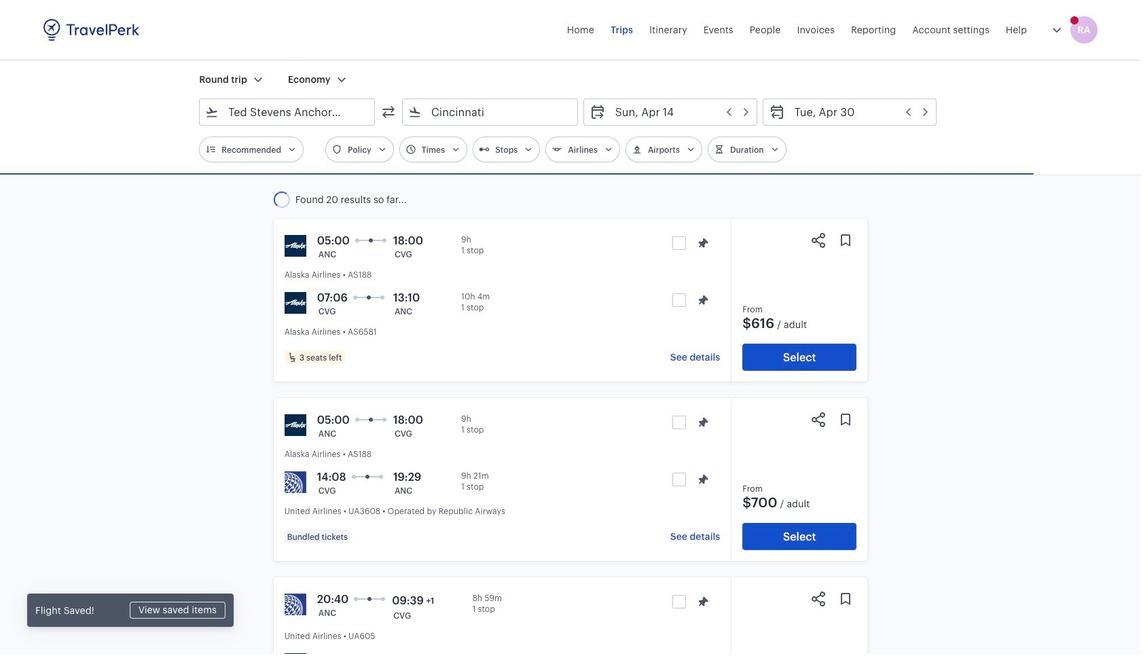 Task type: vqa. For each thing, say whether or not it's contained in the screenshot.
Depart TEXT BOX
no



Task type: locate. For each thing, give the bounding box(es) containing it.
alaska airlines image
[[284, 414, 306, 436]]

1 vertical spatial alaska airlines image
[[284, 292, 306, 314]]

To search field
[[422, 101, 560, 123]]

alaska airlines image
[[284, 235, 306, 257], [284, 292, 306, 314]]

0 vertical spatial alaska airlines image
[[284, 235, 306, 257]]

united airlines image
[[284, 471, 306, 493]]

united airlines image
[[284, 594, 306, 616]]

2 alaska airlines image from the top
[[284, 292, 306, 314]]

1 alaska airlines image from the top
[[284, 235, 306, 257]]

Depart field
[[606, 101, 751, 123]]



Task type: describe. For each thing, give the bounding box(es) containing it.
Return field
[[785, 101, 930, 123]]

From search field
[[219, 101, 357, 123]]



